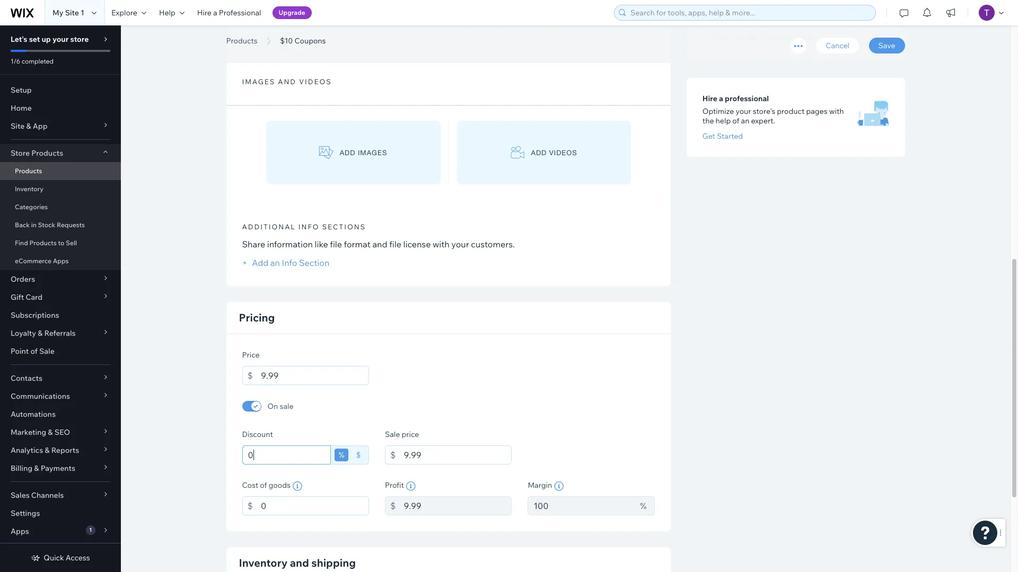 Task type: vqa. For each thing, say whether or not it's contained in the screenshot.
Word of Mouth text field
no



Task type: locate. For each thing, give the bounding box(es) containing it.
pages
[[807, 107, 828, 116]]

products inside $10 coupons form
[[226, 36, 258, 46]]

info tooltip image right profit at the bottom
[[406, 482, 416, 492]]

price
[[402, 430, 419, 440]]

your left customers.
[[452, 239, 469, 250]]

videos
[[550, 149, 578, 157]]

hire inside $10 coupons form
[[703, 94, 718, 103]]

0 vertical spatial of
[[733, 116, 740, 126]]

1 horizontal spatial with
[[830, 107, 844, 116]]

add
[[252, 258, 269, 268]]

& inside analytics & reports popup button
[[45, 446, 50, 456]]

1 inside sidebar element
[[89, 527, 92, 534]]

add an info section
[[250, 258, 330, 268]]

1 horizontal spatial 1
[[89, 527, 92, 534]]

sections
[[322, 223, 366, 231]]

apps
[[53, 257, 69, 265], [11, 527, 29, 537]]

& right loyalty
[[38, 329, 43, 338]]

1 vertical spatial site
[[11, 121, 25, 131]]

an left info
[[270, 258, 280, 268]]

None text field
[[242, 446, 331, 465], [261, 497, 369, 516], [404, 497, 512, 516], [528, 497, 635, 516], [242, 446, 331, 465], [261, 497, 369, 516], [404, 497, 512, 516], [528, 497, 635, 516]]

0 horizontal spatial a
[[213, 8, 217, 18]]

with right pages
[[830, 107, 844, 116]]

automations
[[11, 410, 56, 420]]

0 vertical spatial and
[[278, 77, 297, 86]]

gift card
[[11, 293, 43, 302]]

store
[[11, 149, 30, 158]]

0 vertical spatial sale
[[39, 347, 55, 357]]

discount
[[242, 430, 273, 440]]

1 vertical spatial 1
[[89, 527, 92, 534]]

sale inside $10 coupons form
[[385, 430, 400, 440]]

0 vertical spatial a
[[213, 8, 217, 18]]

$10 down upgrade button
[[280, 36, 293, 46]]

2 add from the left
[[531, 149, 547, 157]]

products link down store products
[[0, 162, 121, 180]]

0 vertical spatial your
[[53, 34, 69, 44]]

gift
[[11, 293, 24, 302]]

1 horizontal spatial add
[[531, 149, 547, 157]]

the
[[703, 116, 714, 126]]

and left 'shipping'
[[290, 557, 309, 570]]

1 horizontal spatial products link
[[221, 36, 263, 46]]

information
[[267, 239, 313, 250]]

2 horizontal spatial info tooltip image
[[554, 482, 564, 492]]

videos
[[299, 77, 332, 86]]

3 info tooltip image from the left
[[554, 482, 564, 492]]

channels
[[31, 491, 64, 501]]

1 vertical spatial inventory
[[239, 557, 288, 570]]

an left expert.
[[741, 116, 750, 126]]

1 info tooltip image from the left
[[293, 482, 302, 492]]

additional
[[242, 223, 296, 231]]

0 horizontal spatial an
[[270, 258, 280, 268]]

products down 'professional'
[[226, 36, 258, 46]]

0 horizontal spatial 1
[[81, 8, 84, 18]]

add right gallery icon
[[340, 149, 356, 157]]

1 horizontal spatial an
[[741, 116, 750, 126]]

let's set up your store
[[11, 34, 89, 44]]

add
[[340, 149, 356, 157], [531, 149, 547, 157]]

hire right help button
[[197, 8, 212, 18]]

& inside marketing & seo popup button
[[48, 428, 53, 438]]

marketing & seo
[[11, 428, 70, 438]]

2 info tooltip image from the left
[[406, 482, 416, 492]]

None text field
[[261, 367, 369, 386]]

automations link
[[0, 406, 121, 424]]

& inside site & app "dropdown button"
[[26, 121, 31, 131]]

sale price
[[385, 430, 419, 440]]

0 vertical spatial inventory
[[15, 185, 43, 193]]

videos icon image
[[511, 146, 525, 159]]

1 horizontal spatial a
[[719, 94, 724, 103]]

0 horizontal spatial sale
[[39, 347, 55, 357]]

info tooltip image
[[293, 482, 302, 492], [406, 482, 416, 492], [554, 482, 564, 492]]

customers.
[[471, 239, 515, 250]]

a left 'professional'
[[213, 8, 217, 18]]

Start typing a brand name field
[[707, 28, 886, 46]]

1 vertical spatial %
[[640, 501, 647, 512]]

& right billing
[[34, 464, 39, 474]]

categories
[[15, 203, 48, 211]]

0 horizontal spatial add
[[340, 149, 356, 157]]

hire up optimize
[[703, 94, 718, 103]]

0 vertical spatial %
[[339, 451, 345, 461]]

$10 down 'professional'
[[226, 23, 260, 47]]

apps down settings
[[11, 527, 29, 537]]

0 horizontal spatial products link
[[0, 162, 121, 180]]

of inside optimize your store's product pages with the help of an expert.
[[733, 116, 740, 126]]

with inside optimize your store's product pages with the help of an expert.
[[830, 107, 844, 116]]

0 vertical spatial an
[[741, 116, 750, 126]]

of right point
[[30, 347, 38, 357]]

and
[[278, 77, 297, 86], [373, 239, 388, 250], [290, 557, 309, 570]]

and right format
[[373, 239, 388, 250]]

1 vertical spatial apps
[[11, 527, 29, 537]]

inventory
[[15, 185, 43, 193], [239, 557, 288, 570]]

1 horizontal spatial file
[[389, 239, 402, 250]]

get
[[703, 132, 716, 141]]

marketing & seo button
[[0, 424, 121, 442]]

0 vertical spatial with
[[830, 107, 844, 116]]

with
[[830, 107, 844, 116], [433, 239, 450, 250]]

2 file from the left
[[389, 239, 402, 250]]

images and videos
[[242, 77, 332, 86]]

& left seo
[[48, 428, 53, 438]]

0 horizontal spatial info tooltip image
[[293, 482, 302, 492]]

1 vertical spatial sale
[[385, 430, 400, 440]]

1 vertical spatial a
[[719, 94, 724, 103]]

orders
[[11, 275, 35, 284]]

& left app
[[26, 121, 31, 131]]

products inside the find products to sell link
[[29, 239, 57, 247]]

0 horizontal spatial hire
[[197, 8, 212, 18]]

1 horizontal spatial apps
[[53, 257, 69, 265]]

a up optimize
[[719, 94, 724, 103]]

2 horizontal spatial of
[[733, 116, 740, 126]]

0 vertical spatial apps
[[53, 257, 69, 265]]

inventory and shipping
[[239, 557, 356, 570]]

1 horizontal spatial site
[[65, 8, 79, 18]]

&
[[26, 121, 31, 131], [38, 329, 43, 338], [48, 428, 53, 438], [45, 446, 50, 456], [34, 464, 39, 474]]

store
[[70, 34, 89, 44]]

1
[[81, 8, 84, 18], [89, 527, 92, 534]]

1 add from the left
[[340, 149, 356, 157]]

site right my
[[65, 8, 79, 18]]

0 vertical spatial site
[[65, 8, 79, 18]]

home
[[11, 103, 32, 113]]

& left reports
[[45, 446, 50, 456]]

sales
[[11, 491, 30, 501]]

your right up
[[53, 34, 69, 44]]

save
[[879, 41, 896, 50]]

0 horizontal spatial of
[[30, 347, 38, 357]]

1 horizontal spatial info tooltip image
[[406, 482, 416, 492]]

let's
[[11, 34, 27, 44]]

products right store on the left top of page
[[31, 149, 63, 158]]

add right videos icon
[[531, 149, 547, 157]]

0 vertical spatial hire
[[197, 8, 212, 18]]

a for professional
[[213, 8, 217, 18]]

hire for hire a professional
[[703, 94, 718, 103]]

%
[[339, 451, 345, 461], [640, 501, 647, 512]]

2 vertical spatial of
[[260, 481, 267, 491]]

like
[[315, 239, 328, 250]]

store products button
[[0, 144, 121, 162]]

contacts button
[[0, 370, 121, 388]]

1 vertical spatial hire
[[703, 94, 718, 103]]

0 horizontal spatial file
[[330, 239, 342, 250]]

get started
[[703, 132, 743, 141]]

0 horizontal spatial your
[[53, 34, 69, 44]]

app
[[33, 121, 48, 131]]

shipping
[[312, 557, 356, 570]]

of right cost
[[260, 481, 267, 491]]

info tooltip image for profit
[[406, 482, 416, 492]]

sale left the price
[[385, 430, 400, 440]]

1 up the access
[[89, 527, 92, 534]]

1 horizontal spatial hire
[[703, 94, 718, 103]]

1 vertical spatial products link
[[0, 162, 121, 180]]

site inside "dropdown button"
[[11, 121, 25, 131]]

1 horizontal spatial inventory
[[239, 557, 288, 570]]

expert.
[[752, 116, 776, 126]]

set
[[29, 34, 40, 44]]

products up ecommerce apps
[[29, 239, 57, 247]]

settings link
[[0, 505, 121, 523]]

subscriptions link
[[0, 307, 121, 325]]

optimize
[[703, 107, 734, 116]]

1 vertical spatial of
[[30, 347, 38, 357]]

a inside $10 coupons form
[[719, 94, 724, 103]]

file right like
[[330, 239, 342, 250]]

products link down 'professional'
[[221, 36, 263, 46]]

upgrade button
[[272, 6, 312, 19]]

point of sale link
[[0, 343, 121, 361]]

of right help
[[733, 116, 740, 126]]

$
[[247, 371, 253, 381], [390, 450, 396, 461], [356, 451, 361, 461], [247, 501, 253, 512], [390, 501, 396, 512]]

settings
[[11, 509, 40, 519]]

product
[[777, 107, 805, 116]]

site down home
[[11, 121, 25, 131]]

products
[[226, 36, 258, 46], [31, 149, 63, 158], [15, 167, 42, 175], [29, 239, 57, 247]]

to
[[58, 239, 64, 247]]

1 horizontal spatial sale
[[385, 430, 400, 440]]

2 vertical spatial and
[[290, 557, 309, 570]]

coupons
[[264, 23, 346, 47], [295, 36, 326, 46]]

1 vertical spatial your
[[736, 107, 752, 116]]

hire for hire a professional
[[197, 8, 212, 18]]

of inside 'link'
[[30, 347, 38, 357]]

1 right my
[[81, 8, 84, 18]]

inventory inside sidebar element
[[15, 185, 43, 193]]

hire a professional
[[703, 94, 769, 103]]

margin
[[528, 481, 552, 491]]

with right the "license"
[[433, 239, 450, 250]]

inventory for inventory and shipping
[[239, 557, 288, 570]]

contacts
[[11, 374, 42, 384]]

ecommerce apps link
[[0, 253, 121, 271]]

loyalty
[[11, 329, 36, 338]]

file left the "license"
[[389, 239, 402, 250]]

1 vertical spatial with
[[433, 239, 450, 250]]

my site 1
[[53, 8, 84, 18]]

1 horizontal spatial your
[[452, 239, 469, 250]]

additional info sections
[[242, 223, 366, 231]]

$10
[[226, 23, 260, 47], [280, 36, 293, 46]]

reports
[[51, 446, 79, 456]]

info tooltip image for cost of goods
[[293, 482, 302, 492]]

loyalty & referrals button
[[0, 325, 121, 343]]

0 horizontal spatial site
[[11, 121, 25, 131]]

completed
[[22, 57, 54, 65]]

& inside the loyalty & referrals dropdown button
[[38, 329, 43, 338]]

2 horizontal spatial your
[[736, 107, 752, 116]]

inventory inside $10 coupons form
[[239, 557, 288, 570]]

and left videos
[[278, 77, 297, 86]]

optimize your store's product pages with the help of an expert.
[[703, 107, 844, 126]]

add an info section link
[[242, 258, 330, 268]]

1 horizontal spatial of
[[260, 481, 267, 491]]

sale
[[39, 347, 55, 357], [385, 430, 400, 440]]

& inside billing & payments popup button
[[34, 464, 39, 474]]

products link
[[221, 36, 263, 46], [0, 162, 121, 180]]

0 horizontal spatial inventory
[[15, 185, 43, 193]]

images
[[358, 149, 387, 157]]

your down professional
[[736, 107, 752, 116]]

site
[[65, 8, 79, 18], [11, 121, 25, 131]]

ecommerce
[[15, 257, 51, 265]]

quick access
[[44, 554, 90, 563]]

info tooltip image for margin
[[554, 482, 564, 492]]

info tooltip image right the goods
[[293, 482, 302, 492]]

info tooltip image right margin on the right bottom of page
[[554, 482, 564, 492]]

up
[[42, 34, 51, 44]]

apps down the find products to sell link
[[53, 257, 69, 265]]

0 horizontal spatial $10
[[226, 23, 260, 47]]

sale down the loyalty & referrals
[[39, 347, 55, 357]]



Task type: describe. For each thing, give the bounding box(es) containing it.
pricing
[[239, 311, 275, 325]]

1 horizontal spatial %
[[640, 501, 647, 512]]

marketing
[[11, 428, 46, 438]]

analytics & reports button
[[0, 442, 121, 460]]

quick access button
[[31, 554, 90, 563]]

images
[[242, 77, 276, 86]]

1 horizontal spatial $10
[[280, 36, 293, 46]]

0 horizontal spatial apps
[[11, 527, 29, 537]]

get started link
[[703, 132, 743, 141]]

your inside optimize your store's product pages with the help of an expert.
[[736, 107, 752, 116]]

apps inside "link"
[[53, 257, 69, 265]]

& for analytics
[[45, 446, 50, 456]]

my
[[53, 8, 63, 18]]

license
[[403, 239, 431, 250]]

Search for tools, apps, help & more... field
[[628, 5, 873, 20]]

inventory for inventory
[[15, 185, 43, 193]]

0 horizontal spatial with
[[433, 239, 450, 250]]

seo
[[54, 428, 70, 438]]

categories link
[[0, 198, 121, 216]]

help
[[716, 116, 731, 126]]

share
[[242, 239, 265, 250]]

save button
[[869, 38, 905, 54]]

explore
[[111, 8, 137, 18]]

analytics
[[11, 446, 43, 456]]

your inside sidebar element
[[53, 34, 69, 44]]

hire a professional
[[197, 8, 261, 18]]

cost
[[242, 481, 258, 491]]

inventory link
[[0, 180, 121, 198]]

setup
[[11, 85, 32, 95]]

communications button
[[0, 388, 121, 406]]

communications
[[11, 392, 70, 402]]

sale inside 'link'
[[39, 347, 55, 357]]

& for site
[[26, 121, 31, 131]]

products down store on the left top of page
[[15, 167, 42, 175]]

home link
[[0, 99, 121, 117]]

2 vertical spatial your
[[452, 239, 469, 250]]

referrals
[[44, 329, 76, 338]]

quick
[[44, 554, 64, 563]]

professional
[[219, 8, 261, 18]]

1/6 completed
[[11, 57, 54, 65]]

of for point of sale
[[30, 347, 38, 357]]

section
[[299, 258, 330, 268]]

of for cost of goods
[[260, 481, 267, 491]]

billing
[[11, 464, 32, 474]]

on sale
[[268, 402, 294, 412]]

card
[[26, 293, 43, 302]]

0 vertical spatial products link
[[221, 36, 263, 46]]

1 vertical spatial an
[[270, 258, 280, 268]]

0 vertical spatial 1
[[81, 8, 84, 18]]

gallery image
[[319, 146, 333, 159]]

ecommerce apps
[[15, 257, 69, 265]]

format
[[344, 239, 371, 250]]

find
[[15, 239, 28, 247]]

store products
[[11, 149, 63, 158]]

$10 coupons form
[[121, 0, 1019, 573]]

an inside optimize your store's product pages with the help of an expert.
[[741, 116, 750, 126]]

sidebar element
[[0, 25, 121, 573]]

1/6
[[11, 57, 20, 65]]

0 horizontal spatial %
[[339, 451, 345, 461]]

and for videos
[[278, 77, 297, 86]]

sale
[[280, 402, 294, 412]]

1 vertical spatial and
[[373, 239, 388, 250]]

sales channels
[[11, 491, 64, 501]]

access
[[66, 554, 90, 563]]

site & app
[[11, 121, 48, 131]]

point
[[11, 347, 29, 357]]

point of sale
[[11, 347, 55, 357]]

analytics & reports
[[11, 446, 79, 456]]

add for add videos
[[531, 149, 547, 157]]

& for marketing
[[48, 428, 53, 438]]

billing & payments button
[[0, 460, 121, 478]]

share information like file format and file license with your customers.
[[242, 239, 515, 250]]

& for loyalty
[[38, 329, 43, 338]]

store's
[[753, 107, 776, 116]]

price
[[242, 351, 260, 360]]

add for add images
[[340, 149, 356, 157]]

cancel
[[826, 41, 850, 50]]

on
[[268, 402, 278, 412]]

goods
[[269, 481, 291, 491]]

and for shipping
[[290, 557, 309, 570]]

back in stock requests
[[15, 221, 85, 229]]

products inside store products dropdown button
[[31, 149, 63, 158]]

subscriptions
[[11, 311, 59, 320]]

back in stock requests link
[[0, 216, 121, 234]]

add images
[[340, 149, 387, 157]]

1 file from the left
[[330, 239, 342, 250]]

find products to sell
[[15, 239, 77, 247]]

payments
[[41, 464, 75, 474]]

loyalty & referrals
[[11, 329, 76, 338]]

upgrade
[[279, 8, 305, 16]]

back
[[15, 221, 30, 229]]

in
[[31, 221, 37, 229]]

& for billing
[[34, 464, 39, 474]]

$ text field
[[404, 446, 512, 465]]

stock
[[38, 221, 55, 229]]

profit
[[385, 481, 404, 491]]

a for professional
[[719, 94, 724, 103]]

find products to sell link
[[0, 234, 121, 253]]

help
[[159, 8, 175, 18]]

add videos
[[531, 149, 578, 157]]



